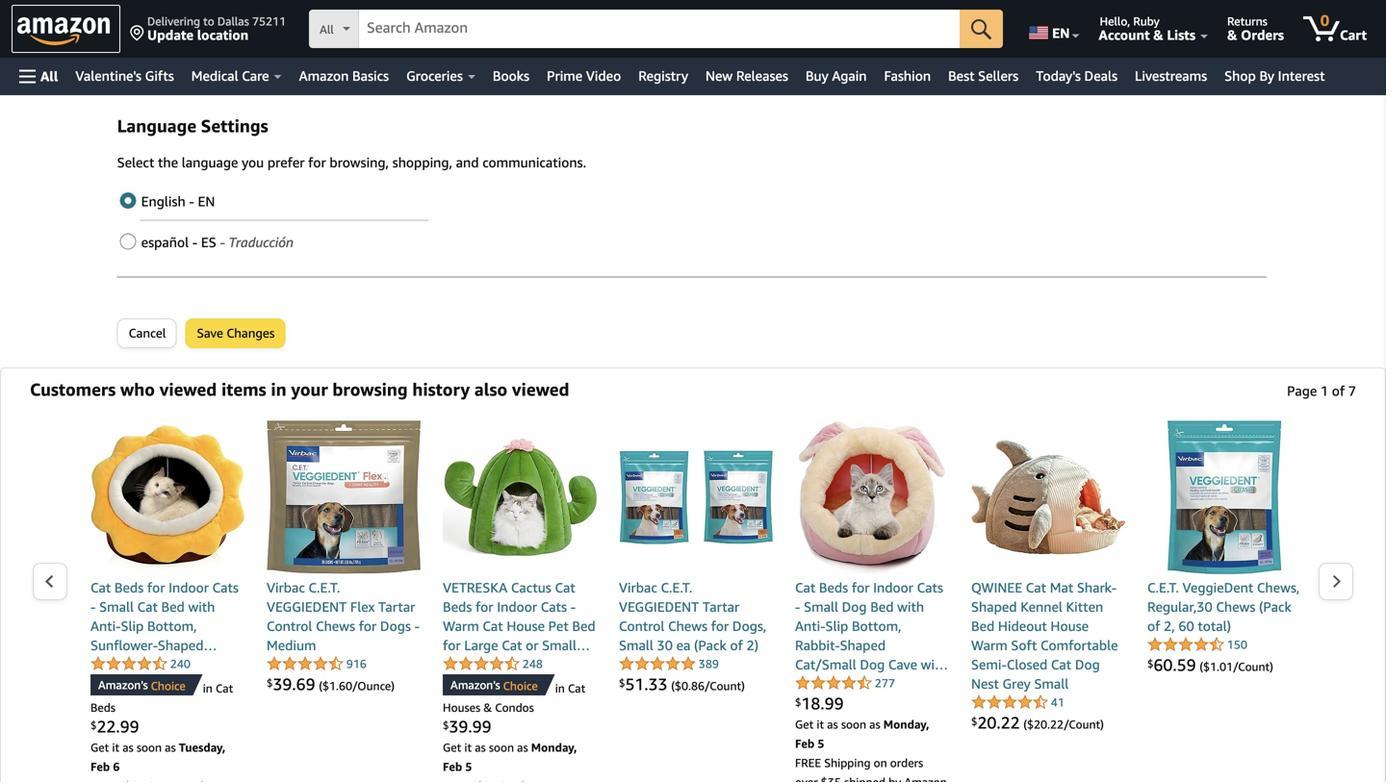 Task type: vqa. For each thing, say whether or not it's contained in the screenshot.
the left &
yes



Task type: locate. For each thing, give the bounding box(es) containing it.
on
[[874, 757, 887, 770]]

5 down $ 39 . 99
[[465, 760, 472, 774]]

amazon's choice for 22
[[98, 679, 186, 693]]

99 up the tuesday, feb 6
[[120, 717, 139, 737]]

1 horizontal spatial soon
[[489, 741, 514, 755]]

2 removable from the left
[[826, 695, 894, 711]]

shipped
[[844, 776, 886, 783]]

get it as soon as up sofa
[[795, 718, 884, 732]]

beds down vetreska
[[443, 599, 472, 615]]

hello, ruby
[[1100, 14, 1160, 28]]

0 horizontal spatial 60
[[1154, 656, 1173, 675]]

1 horizontal spatial indoor
[[873, 580, 914, 596]]

for
[[308, 155, 326, 170], [852, 580, 870, 596], [476, 599, 493, 615], [359, 618, 377, 634], [711, 618, 729, 634], [443, 638, 461, 654]]

39 left the '69'
[[273, 675, 292, 695]]

c.e.t. for 33
[[661, 580, 693, 596]]

navigation navigation
[[0, 0, 1386, 95]]

.
[[1173, 656, 1177, 675], [292, 675, 296, 695], [644, 675, 648, 695], [821, 694, 825, 714], [997, 713, 1001, 733], [116, 717, 120, 737], [468, 717, 472, 737]]

soon for 39
[[489, 741, 514, 755]]

soft up (pink at right bottom
[[864, 715, 890, 731]]

1 horizontal spatial 5
[[818, 737, 824, 751]]

0 horizontal spatial warm
[[443, 618, 479, 634]]

soon
[[841, 718, 866, 732], [137, 741, 162, 755], [489, 741, 514, 755]]

1 horizontal spatial pet
[[795, 734, 815, 750]]

the
[[158, 155, 178, 170]]

slip
[[825, 618, 848, 634]]

get it as soon as for 18
[[795, 718, 884, 732]]

0 vertical spatial 60
[[1179, 618, 1194, 634]]

1 horizontal spatial of
[[1148, 618, 1160, 634]]

with up washable
[[541, 676, 568, 692]]

small up "41"
[[1034, 676, 1069, 692]]

0 horizontal spatial cave
[[521, 657, 550, 673]]

$ inside $ 60 . 59 ($1.01/count)
[[1148, 658, 1154, 671]]

1 horizontal spatial cats
[[917, 580, 943, 596]]

$ inside the $ 51 . 33 ($0.86/count)
[[619, 677, 625, 690]]

2 horizontal spatial 99
[[825, 694, 844, 714]]

$ inside $ 18 . 99
[[795, 697, 801, 709]]

chews up ea on the bottom left
[[668, 618, 708, 634]]

get it as soon as
[[795, 718, 884, 732], [90, 741, 179, 755], [443, 741, 531, 755]]

buy again link
[[797, 63, 876, 90]]

books link
[[484, 63, 538, 90]]

99 for 39
[[472, 717, 491, 737]]

returns
[[1228, 14, 1268, 28]]

(pack up 389 at the bottom right
[[694, 638, 727, 654]]

of inside virbac c.e.t. veggiedent tartar control chews for dogs, small 30 ea (pack of 2)
[[730, 638, 743, 654]]

2 viewed from the left
[[512, 379, 569, 400]]

(pack inside 'c.e.t. veggiedent chews, regular,30 chews (pack of 2, 60 total)'
[[1259, 599, 1292, 615]]

$ 20 . 22 ($20.22/count)
[[971, 713, 1104, 733]]

$ down nest
[[971, 716, 978, 728]]

1 house from the left
[[507, 618, 545, 634]]

control
[[267, 618, 312, 634], [619, 618, 665, 634]]

of right 1
[[1332, 383, 1345, 399]]

with up cotton
[[921, 657, 948, 673]]

it
[[817, 718, 824, 732], [112, 741, 119, 755], [464, 741, 472, 755]]

amazon's
[[98, 679, 148, 692], [451, 679, 500, 692]]

tartar up the dogs
[[378, 599, 415, 615]]

1 vertical spatial kitten
[[474, 676, 511, 692]]

0 horizontal spatial soon
[[137, 741, 162, 755]]

0 vertical spatial en
[[1052, 25, 1070, 41]]

0 horizontal spatial monday, feb 5
[[443, 741, 577, 774]]

$ for $ 39 . 69 ($1.60/ounce)
[[267, 677, 273, 690]]

($0.86/count) link
[[671, 678, 745, 694]]

. down 41 link
[[997, 713, 1001, 733]]

en link
[[1018, 5, 1088, 53]]

shaped down the bottom,
[[840, 638, 886, 654]]

your
[[291, 379, 328, 400]]

c.e.t. up regular,30
[[1148, 580, 1179, 596]]

previous image
[[44, 575, 55, 589]]

list containing 60
[[68, 421, 1318, 783]]

2 horizontal spatial get it as soon as
[[795, 718, 884, 732]]

virbac c.e.t. veggiedent flex tartar control chews for dogs - medium image
[[267, 421, 421, 575]]

all up amazon basics
[[320, 23, 334, 36]]

control up 30
[[619, 618, 665, 634]]

for inside the virbac c.e.t. veggiedent flex tartar control chews for dogs - medium
[[359, 618, 377, 634]]

super
[[825, 715, 861, 731]]

1 horizontal spatial beds
[[443, 599, 472, 615]]

list
[[68, 421, 1318, 783]]

. down 150 link
[[1173, 656, 1177, 675]]

virbac c.e.t. veggiedent tartar control chews for dogs, small 30 ea (pack of 2)
[[619, 580, 767, 654]]

virbac c.e.t. veggiedent tartar control chews for dogs, small 30 ea (pack of 2) image
[[619, 421, 773, 575]]

amazon's choice
[[98, 679, 186, 693], [451, 679, 538, 693]]

qwinee cat mat shark-shaped kennel kitten bed hideout house warm soft comfortable semi-closed cat dog nest grey small image
[[971, 421, 1125, 575]]

select the language you prefer for browsing, shopping, and communications.
[[117, 155, 586, 170]]

39 down houses
[[449, 717, 468, 737]]

. for $ 39 . 99
[[468, 717, 472, 737]]

indoor inside vetreska cactus cat beds for indoor cats - warm cat house pet bed for large cat or small dog, animal cave cat tent kitten bed with removable washable cushion
[[497, 599, 537, 615]]

2 c.e.t. from the left
[[661, 580, 693, 596]]

1 horizontal spatial en
[[1052, 25, 1070, 41]]

1 vertical spatial soft
[[864, 715, 890, 731]]

Save Changes submit
[[186, 320, 284, 347]]

6
[[113, 760, 120, 774]]

0 horizontal spatial monday,
[[531, 741, 577, 755]]

0 horizontal spatial feb
[[90, 760, 110, 774]]

($20.22/count) link
[[1024, 716, 1104, 732]]

c.e.t. veggiedent chews, regular,30 chews (pack of 2, 60 total) image
[[1148, 421, 1302, 575]]

cat inside in cat houses & condos
[[568, 682, 585, 695]]

of
[[1332, 383, 1345, 399], [1148, 618, 1160, 634], [730, 638, 743, 654]]

1 horizontal spatial 99
[[472, 717, 491, 737]]

0 horizontal spatial house
[[507, 618, 545, 634]]

1 horizontal spatial 22
[[1001, 713, 1020, 733]]

warm up semi-
[[971, 638, 1008, 654]]

in inside in cat beds
[[203, 682, 213, 695]]

get it as soon as for 22
[[90, 741, 179, 755]]

radio image left español
[[120, 233, 136, 250]]

1 vertical spatial indoor
[[497, 599, 537, 615]]

1 viewed from the left
[[160, 379, 217, 400]]

1 horizontal spatial warm
[[971, 638, 1008, 654]]

1 cave from the left
[[521, 657, 550, 673]]

chews inside virbac c.e.t. veggiedent tartar control chews for dogs, small 30 ea (pack of 2)
[[668, 618, 708, 634]]

2 amazon's from the left
[[451, 679, 500, 692]]

settings
[[201, 116, 268, 136]]

39 for 69
[[273, 675, 292, 695]]

2 veggiedent from the left
[[619, 599, 699, 615]]

in for 22
[[203, 682, 213, 695]]

0 horizontal spatial kitten
[[474, 676, 511, 692]]

get for 22
[[90, 741, 109, 755]]

english - en
[[141, 193, 215, 209]]

0 horizontal spatial get it as soon as
[[90, 741, 179, 755]]

monday, for 18
[[884, 718, 930, 732]]

0 vertical spatial beds
[[819, 580, 848, 596]]

feb left 6
[[90, 760, 110, 774]]

-
[[189, 193, 194, 209], [192, 234, 198, 250], [220, 234, 225, 250], [571, 599, 576, 615], [795, 599, 800, 615], [414, 618, 420, 634]]

30
[[657, 638, 673, 654]]

removable inside cat beds for indoor cats - small dog bed with anti-slip bottom, rabbit-shaped cat/small dog cave with hanging toy, puppy bed with removable cotton pad, super soft calming pet sofa bed (pink small)
[[826, 695, 894, 711]]

it up 6
[[112, 741, 119, 755]]

1 virbac from the left
[[267, 580, 305, 596]]

amazon's down 240 link
[[98, 679, 148, 692]]

soon down $ 39 . 99
[[489, 741, 514, 755]]

monday, up (pink at right bottom
[[884, 718, 930, 732]]

monday, for 39
[[531, 741, 577, 755]]

prime
[[547, 68, 583, 84]]

22 down 41 link
[[1001, 713, 1020, 733]]

& for returns
[[1228, 27, 1238, 43]]

0 horizontal spatial c.e.t.
[[309, 580, 340, 596]]

1 horizontal spatial kitten
[[1066, 599, 1103, 615]]

veggiedent up medium
[[267, 599, 347, 615]]

small left 30
[[619, 638, 654, 654]]

1 horizontal spatial get
[[443, 741, 461, 755]]

0 vertical spatial monday,
[[884, 718, 930, 732]]

22
[[1001, 713, 1020, 733], [97, 717, 116, 737]]

& inside returns & orders
[[1228, 27, 1238, 43]]

0 vertical spatial pet
[[548, 618, 569, 634]]

c.e.t. inside 'c.e.t. veggiedent chews, regular,30 chews (pack of 2, 60 total)'
[[1148, 580, 1179, 596]]

cat left 51
[[568, 682, 585, 695]]

semi-
[[971, 657, 1007, 673]]

dallas
[[217, 14, 249, 28]]

viewed right who
[[160, 379, 217, 400]]

dog inside qwinee cat mat shark- shaped kennel kitten bed hideout house warm soft comfortable semi-closed cat dog nest grey small
[[1075, 657, 1100, 673]]

control inside the virbac c.e.t. veggiedent flex tartar control chews for dogs - medium
[[267, 618, 312, 634]]

amazon image
[[17, 17, 111, 46]]

chews down veggiedent
[[1216, 599, 1256, 615]]

1 horizontal spatial c.e.t.
[[661, 580, 693, 596]]

0 horizontal spatial control
[[267, 618, 312, 634]]

2 horizontal spatial &
[[1228, 27, 1238, 43]]

1 c.e.t. from the left
[[309, 580, 340, 596]]

1 vertical spatial of
[[1148, 618, 1160, 634]]

monday,
[[884, 718, 930, 732], [531, 741, 577, 755]]

shaped
[[971, 599, 1017, 615], [840, 638, 886, 654]]

warm inside vetreska cactus cat beds for indoor cats - warm cat house pet bed for large cat or small dog, animal cave cat tent kitten bed with removable washable cushion
[[443, 618, 479, 634]]

$ inside $ 39 . 99
[[443, 720, 449, 732]]

virbac up medium
[[267, 580, 305, 596]]

c.e.t. inside virbac c.e.t. veggiedent tartar control chews for dogs, small 30 ea (pack of 2)
[[661, 580, 693, 596]]

1 choice from the left
[[151, 680, 186, 693]]

amazon's choice for 39
[[451, 679, 538, 693]]

0 vertical spatial soft
[[1011, 638, 1037, 654]]

small
[[804, 599, 838, 615], [542, 638, 577, 654], [619, 638, 654, 654], [1034, 676, 1069, 692]]

0 horizontal spatial chews
[[316, 618, 355, 634]]

0 horizontal spatial virbac
[[267, 580, 305, 596]]

1 horizontal spatial (pack
[[1259, 599, 1292, 615]]

of inside 'c.e.t. veggiedent chews, regular,30 chews (pack of 2, 60 total)'
[[1148, 618, 1160, 634]]

99 for 18
[[825, 694, 844, 714]]

75211
[[252, 14, 286, 28]]

amazon inside free shipping on orders over $35 shipped by amazon
[[904, 776, 947, 783]]

1 horizontal spatial shaped
[[971, 599, 1017, 615]]

virbac for 39
[[267, 580, 305, 596]]

get for 39
[[443, 741, 461, 755]]

99
[[825, 694, 844, 714], [120, 717, 139, 737], [472, 717, 491, 737]]

1 horizontal spatial control
[[619, 618, 665, 634]]

99 down houses
[[472, 717, 491, 737]]

& left orders
[[1228, 27, 1238, 43]]

2 horizontal spatial c.e.t.
[[1148, 580, 1179, 596]]

indoor down cactus
[[497, 599, 537, 615]]

traducción
[[229, 234, 294, 250]]

cat down comfortable
[[1051, 657, 1072, 673]]

it down $ 18 . 99
[[817, 718, 824, 732]]

en up today's
[[1052, 25, 1070, 41]]

for up dog,
[[443, 638, 461, 654]]

virbac inside the virbac c.e.t. veggiedent flex tartar control chews for dogs - medium
[[267, 580, 305, 596]]

veggiedent
[[267, 599, 347, 615], [619, 599, 699, 615]]

tuesday, feb 6
[[90, 741, 226, 774]]

0 horizontal spatial all
[[40, 68, 58, 84]]

1 vertical spatial radio image
[[120, 233, 136, 250]]

house up comfortable
[[1051, 618, 1089, 634]]

(pack
[[1259, 599, 1292, 615], [694, 638, 727, 654]]

update
[[147, 27, 194, 43]]

$ 22 . 99
[[90, 717, 139, 737]]

2 amazon's choice from the left
[[451, 679, 538, 693]]

choice up condos
[[503, 680, 538, 693]]

best
[[948, 68, 975, 84]]

veggiedent inside virbac c.e.t. veggiedent tartar control chews for dogs, small 30 ea (pack of 2)
[[619, 599, 699, 615]]

2 horizontal spatial soon
[[841, 718, 866, 732]]

0 horizontal spatial cats
[[541, 599, 567, 615]]

virbac inside virbac c.e.t. veggiedent tartar control chews for dogs, small 30 ea (pack of 2)
[[619, 580, 657, 596]]

$ inside $ 39 . 69 ($1.60/ounce)
[[267, 677, 273, 690]]

all inside search box
[[320, 23, 334, 36]]

1 vertical spatial amazon
[[904, 776, 947, 783]]

2 vertical spatial of
[[730, 638, 743, 654]]

0 horizontal spatial amazon's
[[98, 679, 148, 692]]

0 horizontal spatial in
[[203, 682, 213, 695]]

cancel link
[[118, 320, 176, 347]]

virbac
[[267, 580, 305, 596], [619, 580, 657, 596]]

amazon's choice down 240 link
[[98, 679, 186, 693]]

small right or
[[542, 638, 577, 654]]

radio image left english
[[120, 192, 136, 209]]

removable inside vetreska cactus cat beds for indoor cats - warm cat house pet bed for large cat or small dog, animal cave cat tent kitten bed with removable washable cushion
[[443, 695, 511, 711]]

0 horizontal spatial amazon
[[299, 68, 349, 84]]

1 vertical spatial pet
[[795, 734, 815, 750]]

20
[[978, 713, 997, 733]]

1 vertical spatial en
[[198, 193, 215, 209]]

beds inside cat beds for indoor cats - small dog bed with anti-slip bottom, rabbit-shaped cat/small dog cave with hanging toy, puppy bed with removable cotton pad, super soft calming pet sofa bed (pink small)
[[819, 580, 848, 596]]

51
[[625, 675, 644, 695]]

in inside in cat houses & condos
[[555, 682, 565, 695]]

. down houses
[[468, 717, 472, 737]]

amazon inside amazon basics link
[[299, 68, 349, 84]]

1 amazon's from the left
[[98, 679, 148, 692]]

small inside vetreska cactus cat beds for indoor cats - warm cat house pet bed for large cat or small dog, animal cave cat tent kitten bed with removable washable cushion
[[542, 638, 577, 654]]

house up or
[[507, 618, 545, 634]]

page 1 of 7
[[1287, 383, 1356, 399]]

$ 51 . 33 ($0.86/count)
[[619, 675, 745, 695]]

0 horizontal spatial 22
[[97, 717, 116, 737]]

choice for 39
[[503, 680, 538, 693]]

60 right "2,"
[[1179, 618, 1194, 634]]

1 radio image from the top
[[120, 192, 136, 209]]

0 horizontal spatial beds
[[90, 701, 115, 715]]

for down flex
[[359, 618, 377, 634]]

0 horizontal spatial pet
[[548, 618, 569, 634]]

viewed
[[160, 379, 217, 400], [512, 379, 569, 400]]

indoor
[[873, 580, 914, 596], [497, 599, 537, 615]]

get it as soon as down $ 39 . 99
[[443, 741, 531, 755]]

$ left 33
[[619, 677, 625, 690]]

dog for 20
[[1075, 657, 1100, 673]]

277
[[875, 677, 895, 690]]

removable up cushion
[[443, 695, 511, 711]]

1 horizontal spatial monday, feb 5
[[795, 718, 930, 751]]

anti-
[[795, 618, 825, 634]]

kitten
[[1066, 599, 1103, 615], [474, 676, 511, 692]]

2 virbac from the left
[[619, 580, 657, 596]]

chews down flex
[[316, 618, 355, 634]]

1 horizontal spatial monday,
[[884, 718, 930, 732]]

1 horizontal spatial chews
[[668, 618, 708, 634]]

deals
[[1085, 68, 1118, 84]]

virbac for 51
[[619, 580, 657, 596]]

amazon's for 22
[[98, 679, 148, 692]]

1 amazon's choice from the left
[[98, 679, 186, 693]]

beds up slip
[[819, 580, 848, 596]]

of left "2,"
[[1148, 618, 1160, 634]]

1 horizontal spatial soft
[[1011, 638, 1037, 654]]

amazon's up houses
[[451, 679, 500, 692]]

shaped down qwinee
[[971, 599, 1017, 615]]

indoor up the bottom,
[[873, 580, 914, 596]]

español
[[141, 234, 189, 250]]

2 horizontal spatial beds
[[819, 580, 848, 596]]

choice down 240
[[151, 680, 186, 693]]

3 c.e.t. from the left
[[1148, 580, 1179, 596]]

18
[[801, 694, 821, 714]]

- inside the virbac c.e.t. veggiedent flex tartar control chews for dogs - medium
[[414, 618, 420, 634]]

small inside cat beds for indoor cats - small dog bed with anti-slip bottom, rabbit-shaped cat/small dog cave with hanging toy, puppy bed with removable cotton pad, super soft calming pet sofa bed (pink small)
[[804, 599, 838, 615]]

customers who viewed items in your browsing history also viewed
[[30, 379, 569, 400]]

277 link
[[795, 675, 895, 693]]

$ for $ 18 . 99
[[795, 697, 801, 709]]

$ 60 . 59 ($1.01/count)
[[1148, 656, 1274, 675]]

dog up toy,
[[860, 657, 885, 673]]

control up medium
[[267, 618, 312, 634]]

$ left '59'
[[1148, 658, 1154, 671]]

cat up kennel
[[1026, 580, 1047, 596]]

0 horizontal spatial indoor
[[497, 599, 537, 615]]

1 removable from the left
[[443, 695, 511, 711]]

pet down pad, at the right
[[795, 734, 815, 750]]

0 horizontal spatial veggiedent
[[267, 599, 347, 615]]

beds inside vetreska cactus cat beds for indoor cats - warm cat house pet bed for large cat or small dog, animal cave cat tent kitten bed with removable washable cushion
[[443, 599, 472, 615]]

toy,
[[850, 676, 875, 692]]

for left dogs,
[[711, 618, 729, 634]]

41 link
[[971, 694, 1065, 712]]

60 left '59'
[[1154, 656, 1173, 675]]

0 vertical spatial amazon
[[299, 68, 349, 84]]

1 horizontal spatial it
[[464, 741, 472, 755]]

hello,
[[1100, 14, 1130, 28]]

as
[[827, 718, 838, 732], [869, 718, 881, 732], [122, 741, 134, 755], [165, 741, 176, 755], [475, 741, 486, 755], [517, 741, 528, 755]]

None submit
[[960, 10, 1003, 48]]

cactus
[[511, 580, 551, 596]]

$ inside $ 22 . 99
[[90, 720, 97, 732]]

$ down houses
[[443, 720, 449, 732]]

1 vertical spatial shaped
[[840, 638, 886, 654]]

en
[[1052, 25, 1070, 41], [198, 193, 215, 209]]

(pink
[[877, 734, 908, 750]]

warm inside qwinee cat mat shark- shaped kennel kitten bed hideout house warm soft comfortable semi-closed cat dog nest grey small
[[971, 638, 1008, 654]]

vetreska cactus cat beds for indoor cats - warm cat house pet bed for large cat or small dog, animal cave cat tent kitten bed image
[[443, 421, 597, 575]]

0 horizontal spatial 99
[[120, 717, 139, 737]]

soft down hideout
[[1011, 638, 1037, 654]]

$ for $ 22 . 99
[[90, 720, 97, 732]]

1 horizontal spatial virbac
[[619, 580, 657, 596]]

rabbit-
[[795, 638, 840, 654]]

with
[[897, 599, 924, 615], [921, 657, 948, 673], [541, 676, 568, 692], [795, 695, 822, 711]]

bed
[[870, 599, 894, 615], [572, 618, 596, 634], [971, 618, 995, 634], [514, 676, 538, 692], [920, 676, 944, 692], [850, 734, 873, 750]]

& for account
[[1154, 27, 1164, 43]]

$ inside $ 20 . 22 ($20.22/count)
[[971, 716, 978, 728]]

by
[[1260, 68, 1275, 84]]

medical care
[[191, 68, 269, 84]]

cat up anti- on the bottom of page
[[795, 580, 816, 596]]

2 radio image from the top
[[120, 233, 136, 250]]

select
[[117, 155, 154, 170]]

cat inside cat beds for indoor cats - small dog bed with anti-slip bottom, rabbit-shaped cat/small dog cave with hanging toy, puppy bed with removable cotton pad, super soft calming pet sofa bed (pink small)
[[795, 580, 816, 596]]

2 horizontal spatial in
[[555, 682, 565, 695]]

cat right 248
[[554, 657, 574, 673]]

feb inside the tuesday, feb 6
[[90, 760, 110, 774]]

amazon down orders
[[904, 776, 947, 783]]

pet down cactus
[[548, 618, 569, 634]]

2 choice from the left
[[503, 680, 538, 693]]

1 horizontal spatial choice
[[503, 680, 538, 693]]

1 horizontal spatial amazon's choice
[[451, 679, 538, 693]]

2 horizontal spatial get
[[795, 718, 814, 732]]

0 horizontal spatial 39
[[273, 675, 292, 695]]

0 vertical spatial 39
[[273, 675, 292, 695]]

1 horizontal spatial tartar
[[703, 599, 740, 615]]

1 veggiedent from the left
[[267, 599, 347, 615]]

0 vertical spatial kitten
[[1066, 599, 1103, 615]]

get down $ 39 . 99
[[443, 741, 461, 755]]

1 vertical spatial 39
[[449, 717, 468, 737]]

dog down comfortable
[[1075, 657, 1100, 673]]

for inside cat beds for indoor cats - small dog bed with anti-slip bottom, rabbit-shaped cat/small dog cave with hanging toy, puppy bed with removable cotton pad, super soft calming pet sofa bed (pink small)
[[852, 580, 870, 596]]

2 tartar from the left
[[703, 599, 740, 615]]

1 horizontal spatial veggiedent
[[619, 599, 699, 615]]

. down 916 link
[[292, 675, 296, 695]]

cave down or
[[521, 657, 550, 673]]

0 vertical spatial all
[[320, 23, 334, 36]]

monday, feb 5 down condos
[[443, 741, 577, 774]]

0 vertical spatial shaped
[[971, 599, 1017, 615]]

2 cave from the left
[[889, 657, 917, 673]]

2 horizontal spatial chews
[[1216, 599, 1256, 615]]

2 house from the left
[[1051, 618, 1089, 634]]

0 horizontal spatial viewed
[[160, 379, 217, 400]]

22 up 6
[[97, 717, 116, 737]]

0 horizontal spatial choice
[[151, 680, 186, 693]]

it for 39
[[464, 741, 472, 755]]

save
[[197, 326, 223, 341]]

99 up super
[[825, 694, 844, 714]]

feb for 18
[[795, 737, 815, 751]]

& inside in cat houses & condos
[[484, 701, 492, 715]]

prime video link
[[538, 63, 630, 90]]

0 horizontal spatial (pack
[[694, 638, 727, 654]]

cave inside vetreska cactus cat beds for indoor cats - warm cat house pet bed for large cat or small dog, animal cave cat tent kitten bed with removable washable cushion
[[521, 657, 550, 673]]

& left lists
[[1154, 27, 1164, 43]]

1 vertical spatial monday,
[[531, 741, 577, 755]]

1 horizontal spatial viewed
[[512, 379, 569, 400]]

1 vertical spatial 5
[[465, 760, 472, 774]]

. up 6
[[116, 717, 120, 737]]

2 control from the left
[[619, 618, 665, 634]]

& right houses
[[484, 701, 492, 715]]

today's deals link
[[1027, 63, 1126, 90]]

1 vertical spatial beds
[[443, 599, 472, 615]]

0 horizontal spatial &
[[484, 701, 492, 715]]

as up sofa
[[827, 718, 838, 732]]

medium
[[267, 638, 316, 654]]

c.e.t. inside the virbac c.e.t. veggiedent flex tartar control chews for dogs - medium
[[309, 580, 340, 596]]

soon for 22
[[137, 741, 162, 755]]

nest
[[971, 676, 999, 692]]

radio image
[[120, 192, 136, 209], [120, 233, 136, 250]]

veggiedent inside the virbac c.e.t. veggiedent flex tartar control chews for dogs - medium
[[267, 599, 347, 615]]

. for $ 51 . 33 ($0.86/count)
[[644, 675, 648, 695]]

flex
[[350, 599, 375, 615]]

0 horizontal spatial of
[[730, 638, 743, 654]]

virbac up 30
[[619, 580, 657, 596]]

0 horizontal spatial soft
[[864, 715, 890, 731]]

1 tartar from the left
[[378, 599, 415, 615]]

$ left the '69'
[[267, 677, 273, 690]]

cats left qwinee
[[917, 580, 943, 596]]

. for $ 39 . 69 ($1.60/ounce)
[[292, 675, 296, 695]]

1 control from the left
[[267, 618, 312, 634]]

tartar up dogs,
[[703, 599, 740, 615]]

1 horizontal spatial removable
[[826, 695, 894, 711]]

all inside button
[[40, 68, 58, 84]]

feb up free at the bottom right of page
[[795, 737, 815, 751]]

- inside vetreska cactus cat beds for indoor cats - warm cat house pet bed for large cat or small dog, animal cave cat tent kitten bed with removable washable cushion
[[571, 599, 576, 615]]

get down $ 22 . 99
[[90, 741, 109, 755]]

0 vertical spatial cats
[[917, 580, 943, 596]]

0 horizontal spatial it
[[112, 741, 119, 755]]

buy
[[806, 68, 829, 84]]

1 vertical spatial cats
[[541, 599, 567, 615]]

($20.22/count)
[[1024, 718, 1104, 732]]



Task type: describe. For each thing, give the bounding box(es) containing it.
small inside qwinee cat mat shark- shaped kennel kitten bed hideout house warm soft comfortable semi-closed cat dog nest grey small
[[1034, 676, 1069, 692]]

chews inside the virbac c.e.t. veggiedent flex tartar control chews for dogs - medium
[[316, 618, 355, 634]]

Search Amazon text field
[[359, 11, 960, 47]]

$ for $ 20 . 22 ($20.22/count)
[[971, 716, 978, 728]]

as down $ 39 . 99
[[475, 741, 486, 755]]

sellers
[[978, 68, 1019, 84]]

indoor inside cat beds for indoor cats - small dog bed with anti-slip bottom, rabbit-shaped cat/small dog cave with hanging toy, puppy bed with removable cotton pad, super soft calming pet sofa bed (pink small)
[[873, 580, 914, 596]]

. for $ 60 . 59 ($1.01/count)
[[1173, 656, 1177, 675]]

916 link
[[267, 656, 367, 674]]

prefer
[[268, 155, 305, 170]]

(pack inside virbac c.e.t. veggiedent tartar control chews for dogs, small 30 ea (pack of 2)
[[694, 638, 727, 654]]

chews inside 'c.e.t. veggiedent chews, regular,30 chews (pack of 2, 60 total)'
[[1216, 599, 1256, 615]]

free shipping on orders over $35 shipped by amazon
[[795, 757, 947, 783]]

returns & orders
[[1228, 14, 1284, 43]]

cat inside in cat beds
[[216, 682, 233, 695]]

virbac c.e.t. veggiedent tartar control chews for dogs, small 30 ea (pack of 2) link
[[619, 578, 773, 656]]

none submit inside all search box
[[960, 10, 1003, 48]]

animal
[[475, 657, 518, 673]]

valentine's gifts
[[75, 68, 174, 84]]

groceries link
[[398, 63, 484, 90]]

cat beds for indoor cats - small dog bed with anti-slip bottom, rabbit-shaped cat/small dog cave with hanging toy, puppy bed with removable cotton pad, super soft calming pet sofa bed (pink small)
[[795, 580, 948, 769]]

feb for 22
[[90, 760, 110, 774]]

qwinee
[[971, 580, 1023, 596]]

for down vetreska
[[476, 599, 493, 615]]

small inside virbac c.e.t. veggiedent tartar control chews for dogs, small 30 ea (pack of 2)
[[619, 638, 654, 654]]

es
[[201, 234, 216, 250]]

. for $ 18 . 99
[[821, 694, 825, 714]]

in for 39
[[555, 682, 565, 695]]

as down condos
[[517, 741, 528, 755]]

33
[[648, 675, 668, 695]]

1 horizontal spatial in
[[271, 379, 287, 400]]

cave inside cat beds for indoor cats - small dog bed with anti-slip bottom, rabbit-shaped cat/small dog cave with hanging toy, puppy bed with removable cotton pad, super soft calming pet sofa bed (pink small)
[[889, 657, 917, 673]]

get it as soon as for 39
[[443, 741, 531, 755]]

cat beds for indoor cats - small cat bed with anti-slip bottom, sunflower-shaped cat/dog cave with hanging toy, puppy bed wit image
[[90, 421, 245, 575]]

cat beds for indoor cats - small dog bed with anti-slip bottom, rabbit-shaped cat/small dog cave with hanging toy, puppy bed with removable cotton pad, super soft calming pet sofa bed (pink small) link
[[795, 578, 949, 769]]

389 link
[[619, 656, 719, 674]]

prime video
[[547, 68, 621, 84]]

as left tuesday,
[[165, 741, 176, 755]]

amazon basics
[[299, 68, 389, 84]]

$ for $ 60 . 59 ($1.01/count)
[[1148, 658, 1154, 671]]

monday, feb 5 for 18
[[795, 718, 930, 751]]

free
[[795, 757, 821, 770]]

language
[[182, 155, 238, 170]]

7
[[1349, 383, 1356, 399]]

english
[[141, 193, 186, 209]]

All search field
[[309, 10, 1003, 50]]

with up pad, at the right
[[795, 695, 822, 711]]

pad,
[[795, 715, 822, 731]]

account
[[1099, 27, 1150, 43]]

cats inside vetreska cactus cat beds for indoor cats - warm cat house pet bed for large cat or small dog, animal cave cat tent kitten bed with removable washable cushion
[[541, 599, 567, 615]]

($1.60/ounce)
[[319, 680, 395, 693]]

groceries
[[406, 68, 463, 84]]

in cat houses & condos
[[443, 682, 585, 715]]

60 inside 'c.e.t. veggiedent chews, regular,30 chews (pack of 2, 60 total)'
[[1179, 618, 1194, 634]]

tent
[[443, 676, 470, 692]]

$ for $ 51 . 33 ($0.86/count)
[[619, 677, 625, 690]]

c.e.t. for 69
[[309, 580, 340, 596]]

browsing
[[332, 379, 408, 400]]

cat up large
[[483, 618, 503, 634]]

closed
[[1007, 657, 1048, 673]]

en inside navigation navigation
[[1052, 25, 1070, 41]]

cat beds for indoor cats - small dog bed with anti-slip bottom, rabbit-shaped cat/small dog cave with hanging toy, puppy bed image
[[795, 421, 949, 575]]

vetreska cactus cat beds for indoor cats - warm cat house pet bed for large cat or small dog, animal cave cat tent kitten bed with removable washable cushion
[[443, 580, 596, 731]]

39 for 99
[[449, 717, 468, 737]]

veggiedent for 69
[[267, 599, 347, 615]]

59
[[1177, 656, 1196, 675]]

- inside cat beds for indoor cats - small dog bed with anti-slip bottom, rabbit-shaped cat/small dog cave with hanging toy, puppy bed with removable cotton pad, super soft calming pet sofa bed (pink small)
[[795, 599, 800, 615]]

account & lists
[[1099, 27, 1196, 43]]

small)
[[795, 753, 834, 769]]

150
[[1227, 638, 1248, 652]]

get for 18
[[795, 718, 814, 732]]

chews,
[[1257, 580, 1300, 596]]

soft inside qwinee cat mat shark- shaped kennel kitten bed hideout house warm soft comfortable semi-closed cat dog nest grey small
[[1011, 638, 1037, 654]]

next image
[[1331, 575, 1342, 589]]

medical care link
[[183, 63, 290, 90]]

916
[[346, 657, 367, 671]]

all button
[[11, 58, 67, 95]]

as down $ 22 . 99
[[122, 741, 134, 755]]

1
[[1321, 383, 1329, 399]]

you
[[242, 155, 264, 170]]

kitten inside vetreska cactus cat beds for indoor cats - warm cat house pet bed for large cat or small dog, animal cave cat tent kitten bed with removable washable cushion
[[474, 676, 511, 692]]

veggiedent for 33
[[619, 599, 699, 615]]

bed inside qwinee cat mat shark- shaped kennel kitten bed hideout house warm soft comfortable semi-closed cat dog nest grey small
[[971, 618, 995, 634]]

house inside vetreska cactus cat beds for indoor cats - warm cat house pet bed for large cat or small dog, animal cave cat tent kitten bed with removable washable cushion
[[507, 618, 545, 634]]

history
[[412, 379, 470, 400]]

. for $ 22 . 99
[[116, 717, 120, 737]]

who
[[120, 379, 155, 400]]

soon for 18
[[841, 718, 866, 732]]

grey
[[1003, 676, 1031, 692]]

$ 39 . 99
[[443, 717, 491, 737]]

dog up slip
[[842, 599, 867, 615]]

virbac c.e.t. veggiedent flex tartar control chews for dogs - medium link
[[267, 578, 421, 656]]

. for $ 20 . 22 ($20.22/count)
[[997, 713, 1001, 733]]

as up (pink at right bottom
[[869, 718, 881, 732]]

240 link
[[90, 656, 191, 674]]

livestreams
[[1135, 68, 1207, 84]]

cat right cactus
[[555, 580, 575, 596]]

monday, feb 5 for 39
[[443, 741, 577, 774]]

house inside qwinee cat mat shark- shaped kennel kitten bed hideout house warm soft comfortable semi-closed cat dog nest grey small
[[1051, 618, 1089, 634]]

page
[[1287, 383, 1317, 399]]

soft inside cat beds for indoor cats - small dog bed with anti-slip bottom, rabbit-shaped cat/small dog cave with hanging toy, puppy bed with removable cotton pad, super soft calming pet sofa bed (pink small)
[[864, 715, 890, 731]]

cat left or
[[502, 638, 522, 654]]

today's deals
[[1036, 68, 1118, 84]]

gifts
[[145, 68, 174, 84]]

sofa
[[819, 734, 847, 750]]

qwinee cat mat shark- shaped kennel kitten bed hideout house warm soft comfortable semi-closed cat dog nest grey small link
[[971, 578, 1125, 694]]

0 horizontal spatial en
[[198, 193, 215, 209]]

veggiedent
[[1183, 580, 1254, 596]]

shaped inside cat beds for indoor cats - small dog bed with anti-slip bottom, rabbit-shaped cat/small dog cave with hanging toy, puppy bed with removable cotton pad, super soft calming pet sofa bed (pink small)
[[840, 638, 886, 654]]

mat
[[1050, 580, 1074, 596]]

radio image for english -
[[120, 192, 136, 209]]

cats inside cat beds for indoor cats - small dog bed with anti-slip bottom, rabbit-shaped cat/small dog cave with hanging toy, puppy bed with removable cotton pad, super soft calming pet sofa bed (pink small)
[[917, 580, 943, 596]]

to
[[203, 14, 214, 28]]

changes
[[227, 326, 275, 341]]

5 for 39
[[465, 760, 472, 774]]

$35
[[821, 776, 841, 783]]

beds inside in cat beds
[[90, 701, 115, 715]]

radio image for español -
[[120, 233, 136, 250]]

41
[[1051, 696, 1065, 709]]

with up the bottom,
[[897, 599, 924, 615]]

($0.86/count)
[[671, 680, 745, 693]]

it for 22
[[112, 741, 119, 755]]

0 vertical spatial of
[[1332, 383, 1345, 399]]

kitten inside qwinee cat mat shark- shaped kennel kitten bed hideout house warm soft comfortable semi-closed cat dog nest grey small
[[1066, 599, 1103, 615]]

and
[[456, 155, 479, 170]]

feb for 39
[[443, 760, 462, 774]]

control inside virbac c.e.t. veggiedent tartar control chews for dogs, small 30 ea (pack of 2)
[[619, 618, 665, 634]]

vetreska cactus cat beds for indoor cats - warm cat house pet bed for large cat or small dog, animal cave cat tent kitten bed with removable washable cushion link
[[443, 578, 597, 731]]

tartar inside virbac c.e.t. veggiedent tartar control chews for dogs, small 30 ea (pack of 2)
[[703, 599, 740, 615]]

shaped inside qwinee cat mat shark- shaped kennel kitten bed hideout house warm soft comfortable semi-closed cat dog nest grey small
[[971, 599, 1017, 615]]

$ for $ 39 . 99
[[443, 720, 449, 732]]

99 for 22
[[120, 717, 139, 737]]

with inside vetreska cactus cat beds for indoor cats - warm cat house pet bed for large cat or small dog, animal cave cat tent kitten bed with removable washable cushion
[[541, 676, 568, 692]]

5 for 18
[[818, 737, 824, 751]]

dog for 18
[[860, 657, 885, 673]]

medical
[[191, 68, 238, 84]]

pet inside cat beds for indoor cats - small dog bed with anti-slip bottom, rabbit-shaped cat/small dog cave with hanging toy, puppy bed with removable cotton pad, super soft calming pet sofa bed (pink small)
[[795, 734, 815, 750]]

tartar inside the virbac c.e.t. veggiedent flex tartar control chews for dogs - medium
[[378, 599, 415, 615]]

($1.60/ounce) link
[[319, 678, 395, 694]]

248 link
[[443, 656, 543, 674]]

c.e.t. veggiedent chews, regular,30 chews (pack of 2, 60 total) link
[[1148, 578, 1302, 636]]

care
[[242, 68, 269, 84]]

items
[[221, 379, 266, 400]]

cotton
[[897, 695, 939, 711]]

pet inside vetreska cactus cat beds for indoor cats - warm cat house pet bed for large cat or small dog, animal cave cat tent kitten bed with removable washable cushion
[[548, 618, 569, 634]]

interest
[[1278, 68, 1325, 84]]

amazon's for 39
[[451, 679, 500, 692]]

1 vertical spatial 60
[[1154, 656, 1173, 675]]

fashion
[[884, 68, 931, 84]]

cart
[[1340, 27, 1367, 43]]

cancel
[[129, 326, 166, 341]]

again
[[832, 68, 867, 84]]

($1.01/count) link
[[1200, 658, 1274, 674]]

for right prefer
[[308, 155, 326, 170]]

location
[[197, 27, 249, 43]]

for inside virbac c.e.t. veggiedent tartar control chews for dogs, small 30 ea (pack of 2)
[[711, 618, 729, 634]]

it for 18
[[817, 718, 824, 732]]

amazon basics link
[[290, 63, 398, 90]]

shop
[[1225, 68, 1256, 84]]

ruby
[[1134, 14, 1160, 28]]

over
[[795, 776, 818, 783]]

choice for 22
[[151, 680, 186, 693]]

cushion
[[443, 715, 492, 731]]

today's
[[1036, 68, 1081, 84]]



